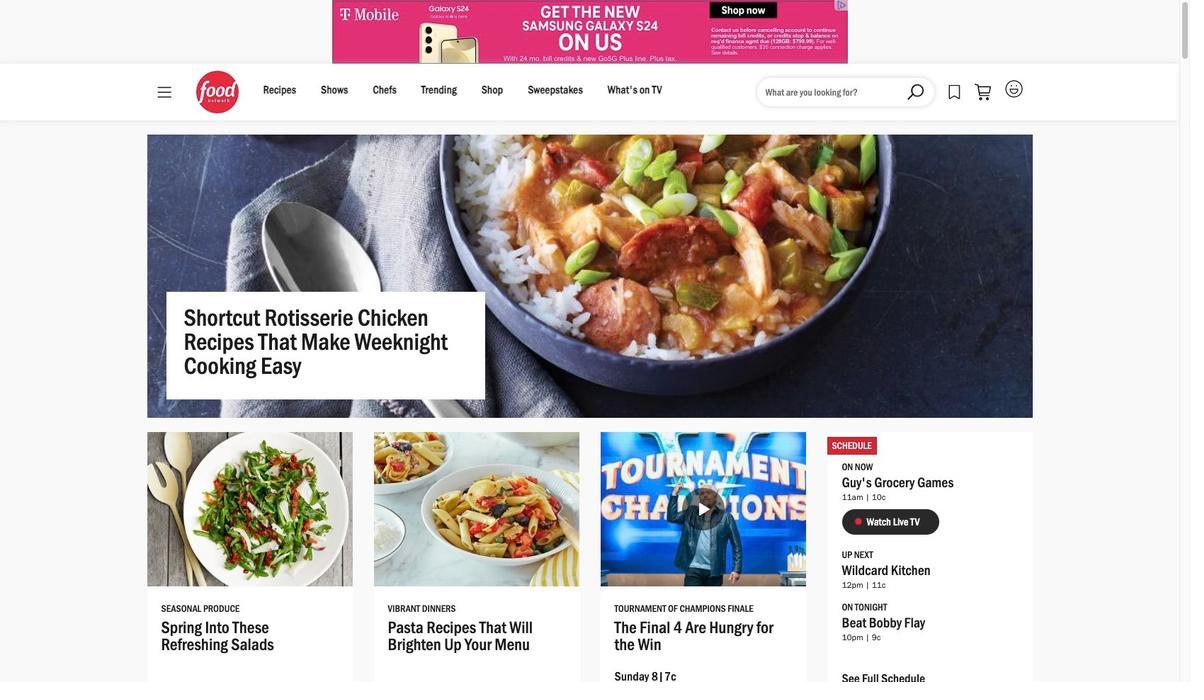 Task type: describe. For each thing, give the bounding box(es) containing it.
the final 4 are hungry for the win image
[[601, 432, 806, 587]]

user profile menu image
[[1005, 80, 1023, 98]]

pasta recipes that will brighten up your menu image
[[374, 432, 579, 587]]

advertisement element
[[332, 0, 848, 64]]

go to home page image
[[196, 71, 239, 113]]



Task type: locate. For each thing, give the bounding box(es) containing it.
shortcut rotisserie chicken recipes that make weeknight cooking easy image
[[147, 27, 1033, 526]]

spring into these refreshing salads image
[[147, 432, 353, 587]]

list item
[[147, 432, 353, 683], [374, 432, 579, 683], [601, 432, 806, 683], [828, 432, 1033, 683]]

play video image
[[682, 488, 725, 531]]

saves image
[[949, 84, 961, 100]]

main menu image
[[157, 86, 171, 98]]

shopping list image
[[975, 84, 991, 101]]

site search input text field
[[757, 78, 935, 106]]

submit site search image
[[908, 84, 924, 100]]



Task type: vqa. For each thing, say whether or not it's contained in the screenshot.
the final 4 are hungry for the win image
yes



